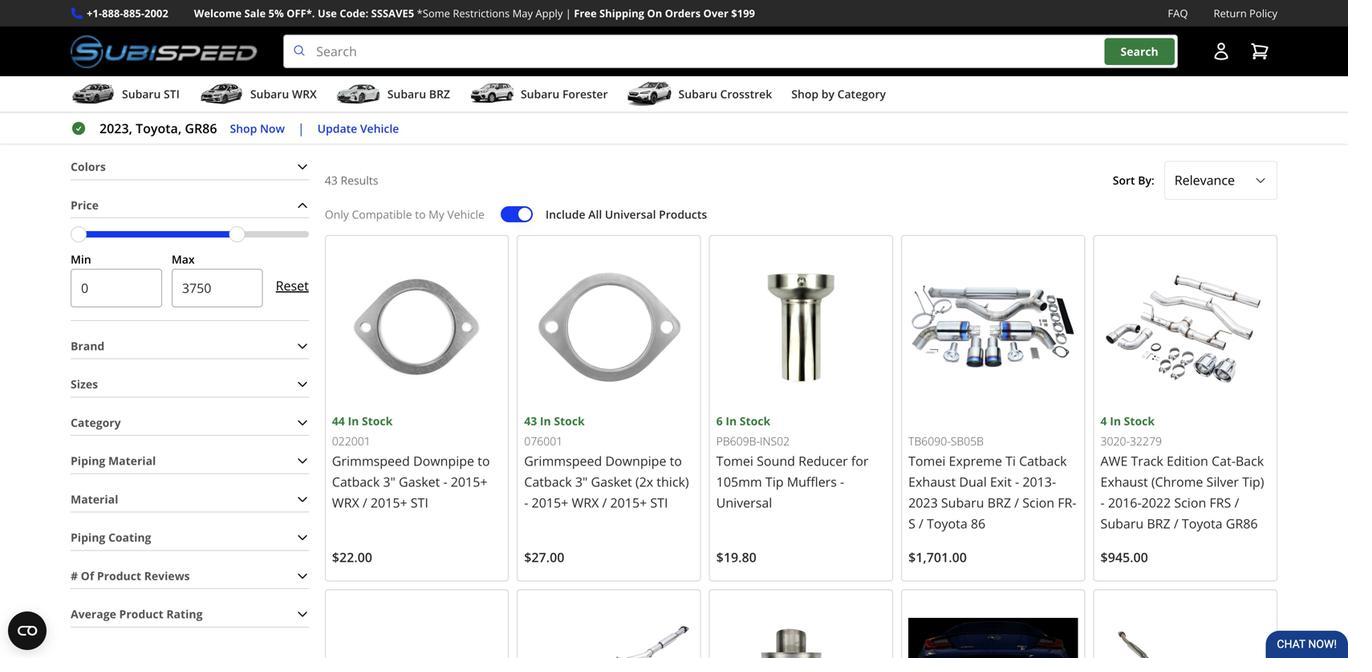 Task type: vqa. For each thing, say whether or not it's contained in the screenshot.
first Scion from right
yes



Task type: locate. For each thing, give the bounding box(es) containing it.
1 horizontal spatial downpipe
[[606, 452, 667, 470]]

subaru down 2016-
[[1101, 515, 1144, 532]]

sti inside 44 in stock 022001 grimmspeed downpipe to catback 3" gasket - 2015+ wrx / 2015+ sti
[[411, 494, 429, 511]]

sb05b
[[951, 434, 984, 449]]

brand button
[[71, 334, 309, 359]]

gasket inside 44 in stock 022001 grimmspeed downpipe to catback 3" gasket - 2015+ wrx / 2015+ sti
[[399, 473, 440, 491]]

0 horizontal spatial universal
[[605, 207, 656, 222]]

1 horizontal spatial scion
[[1175, 494, 1207, 511]]

shop left now
[[230, 121, 257, 136]]

stock inside 6 in stock pb609b-ins02 tomei sound reducer for 105mm tip mufflers - universal
[[740, 413, 771, 429]]

2 horizontal spatial wrx
[[572, 494, 599, 511]]

Min text field
[[71, 269, 162, 307]]

scion down 2013-
[[1023, 494, 1055, 511]]

grimmspeed for /
[[332, 452, 410, 470]]

vehicle
[[360, 121, 399, 136], [448, 207, 485, 222]]

2023
[[909, 494, 938, 511]]

1 horizontal spatial back
[[346, 57, 373, 72]]

1 horizontal spatial brz
[[988, 494, 1012, 511]]

1 tomei from the left
[[909, 452, 946, 470]]

1 in from the left
[[348, 413, 359, 429]]

0 vertical spatial gr86
[[185, 120, 217, 137]]

back inside 4 in stock 3020-32279 awe track edition cat-back exhaust (chrome silver tip) - 2016-2022 scion frs / subaru brz / toyota gr86
[[1236, 452, 1265, 470]]

grimmspeed downpipe to catback 3" gasket - 2015+ wrx / 2015+ sti image
[[332, 243, 502, 412]]

0 horizontal spatial gr86
[[185, 120, 217, 137]]

price
[[71, 197, 99, 213]]

2 vertical spatial brz
[[1148, 515, 1171, 532]]

43 left results
[[325, 173, 338, 188]]

1 horizontal spatial 3"
[[576, 473, 588, 491]]

exhaust inside 4 in stock 3020-32279 awe track edition cat-back exhaust (chrome silver tip) - 2016-2022 scion frs / subaru brz / toyota gr86
[[1101, 473, 1149, 491]]

back up tip)
[[1236, 452, 1265, 470]]

heat
[[900, 57, 927, 72], [993, 57, 1020, 72]]

$199
[[732, 6, 756, 20]]

0 horizontal spatial sti
[[164, 86, 180, 102]]

1 horizontal spatial 43
[[525, 413, 537, 429]]

0 vertical spatial product
[[97, 568, 141, 584]]

1 horizontal spatial to
[[478, 452, 490, 470]]

1 toyota from the left
[[927, 515, 968, 532]]

vehicle right my
[[448, 207, 485, 222]]

catback down '022001'
[[332, 473, 380, 491]]

1 horizontal spatial tomei
[[909, 452, 946, 470]]

2 downpipe from the left
[[606, 452, 667, 470]]

2 stock from the left
[[554, 413, 585, 429]]

1 vertical spatial |
[[298, 120, 305, 137]]

rating
[[166, 607, 203, 622]]

in inside 44 in stock 022001 grimmspeed downpipe to catback 3" gasket - 2015+ wrx / 2015+ sti
[[348, 413, 359, 429]]

subaru for subaru sti
[[122, 86, 161, 102]]

subaru for subaru crosstrek
[[679, 86, 718, 102]]

0 horizontal spatial 43
[[325, 173, 338, 188]]

brz down the 'exit'
[[988, 494, 1012, 511]]

2 and from the left
[[783, 57, 804, 72]]

3" inside 44 in stock 022001 grimmspeed downpipe to catback 3" gasket - 2015+ wrx / 2015+ sti
[[383, 473, 396, 491]]

update vehicle button
[[318, 119, 399, 138]]

exhaust up 2016-
[[1101, 473, 1149, 491]]

forester
[[563, 86, 608, 102]]

brz inside tb6090-sb05b tomei expreme ti catback exhaust dual exit - 2013- 2023 subaru brz / scion fr- s / toyota 86
[[988, 494, 1012, 511]]

1 vertical spatial universal
[[717, 494, 773, 511]]

2 horizontal spatial sti
[[651, 494, 668, 511]]

and for tips
[[573, 57, 595, 72]]

downpipe inside 44 in stock 022001 grimmspeed downpipe to catback 3" gasket - 2015+ wrx / 2015+ sti
[[413, 452, 475, 470]]

exhaust inside tb6090-sb05b tomei expreme ti catback exhaust dual exit - 2013- 2023 subaru brz / scion fr- s / toyota 86
[[909, 473, 956, 491]]

5%
[[269, 6, 284, 20]]

axle
[[319, 57, 343, 72]]

1 grimmspeed from the left
[[332, 452, 410, 470]]

in right "44" in the left of the page
[[348, 413, 359, 429]]

shop left by
[[792, 86, 819, 102]]

tip
[[766, 473, 784, 491]]

universal down 105mm
[[717, 494, 773, 511]]

32279
[[1131, 434, 1163, 449]]

3" for 2015+
[[383, 473, 396, 491]]

gr86 down 'a subaru wrx thumbnail image'
[[185, 120, 217, 137]]

885-
[[123, 6, 145, 20]]

edition
[[1167, 452, 1209, 470]]

2 toyota from the left
[[1183, 515, 1223, 532]]

0 vertical spatial vehicle
[[360, 121, 399, 136]]

average product rating button
[[71, 602, 309, 627]]

$19.80
[[717, 549, 757, 566]]

0 horizontal spatial scion
[[1023, 494, 1055, 511]]

tb6090-
[[909, 434, 951, 449]]

tomei inside tb6090-sb05b tomei expreme ti catback exhaust dual exit - 2013- 2023 subaru brz / scion fr- s / toyota 86
[[909, 452, 946, 470]]

shop inside dropdown button
[[792, 86, 819, 102]]

1 horizontal spatial and
[[783, 57, 804, 72]]

1 horizontal spatial gasket
[[591, 473, 632, 491]]

1 vertical spatial 43
[[525, 413, 537, 429]]

0 horizontal spatial brz
[[429, 86, 450, 102]]

exhaust up 2023 at the bottom right of the page
[[909, 473, 956, 491]]

brz down the 2022
[[1148, 515, 1171, 532]]

in inside 6 in stock pb609b-ins02 tomei sound reducer for 105mm tip mufflers - universal
[[726, 413, 737, 429]]

exhaust
[[153, 57, 198, 72], [500, 57, 545, 72], [687, 57, 732, 72], [1127, 57, 1172, 72], [909, 473, 956, 491], [1101, 473, 1149, 491]]

2 3" from the left
[[576, 473, 588, 491]]

3020-
[[1101, 434, 1131, 449]]

$945.00
[[1101, 549, 1149, 566]]

+1-888-885-2002
[[87, 6, 168, 20]]

022001
[[332, 434, 371, 449]]

1 horizontal spatial shop
[[564, 106, 611, 133]]

tomei down tb6090-
[[909, 452, 946, 470]]

stock for grimmspeed downpipe to catback 3" gasket - 2015+ wrx / 2015+ sti
[[362, 413, 393, 429]]

stock up 32279
[[1125, 413, 1155, 429]]

subaru down "exhausts"
[[388, 86, 426, 102]]

reset
[[276, 277, 309, 294]]

toyota inside tb6090-sb05b tomei expreme ti catback exhaust dual exit - 2013- 2023 subaru brz / scion fr- s / toyota 86
[[927, 515, 968, 532]]

awe track edition exhaust (diamond black tips) - 2016-2022 scion frs / subaru brz / toyota gr86 image
[[909, 597, 1079, 658]]

0 horizontal spatial downpipe
[[413, 452, 475, 470]]

piping inside piping material dropdown button
[[71, 453, 105, 469]]

2 gasket from the left
[[591, 473, 632, 491]]

grimmspeed inside 43 in stock 076001 grimmspeed downpipe to catback 3" gasket (2x thick) - 2015+ wrx / 2015+ sti
[[525, 452, 602, 470]]

1 vertical spatial gr86
[[1227, 515, 1259, 532]]

subaru inside "dropdown button"
[[250, 86, 289, 102]]

1 heat from the left
[[900, 57, 927, 72]]

product down # of product reviews
[[119, 607, 164, 622]]

tomei inside 6 in stock pb609b-ins02 tomei sound reducer for 105mm tip mufflers - universal
[[717, 452, 754, 470]]

gasket inside 43 in stock 076001 grimmspeed downpipe to catback 3" gasket (2x thick) - 2015+ wrx / 2015+ sti
[[591, 473, 632, 491]]

awe touring edition exhaust (chrome silver tips) - 2016-2022 subaru brz / toyota gr86 image
[[525, 597, 694, 658]]

update vehicle
[[318, 121, 399, 136]]

piping
[[71, 453, 105, 469], [71, 530, 105, 545]]

3" inside 43 in stock 076001 grimmspeed downpipe to catback 3" gasket (2x thick) - 2015+ wrx / 2015+ sti
[[576, 473, 588, 491]]

scion down (chrome
[[1175, 494, 1207, 511]]

subaru up now
[[250, 86, 289, 102]]

1 vertical spatial brz
[[988, 494, 1012, 511]]

reset button
[[276, 267, 309, 305]]

- inside 4 in stock 3020-32279 awe track edition cat-back exhaust (chrome silver tip) - 2016-2022 scion frs / subaru brz / toyota gr86
[[1101, 494, 1105, 511]]

0 horizontal spatial shop
[[230, 121, 257, 136]]

material
[[108, 453, 156, 469], [71, 492, 118, 507]]

catback up 2013-
[[1020, 452, 1068, 470]]

and right gaskets
[[783, 57, 804, 72]]

wrx inside 44 in stock 022001 grimmspeed downpipe to catback 3" gasket - 2015+ wrx / 2015+ sti
[[332, 494, 359, 511]]

1 vertical spatial piping
[[71, 530, 105, 545]]

1 gasket from the left
[[399, 473, 440, 491]]

all
[[589, 207, 602, 222]]

brz inside 4 in stock 3020-32279 awe track edition cat-back exhaust (chrome silver tip) - 2016-2022 scion frs / subaru brz / toyota gr86
[[1148, 515, 1171, 532]]

include
[[546, 207, 586, 222]]

43 inside 43 in stock 076001 grimmspeed downpipe to catback 3" gasket (2x thick) - 2015+ wrx / 2015+ sti
[[525, 413, 537, 429]]

2015+
[[451, 473, 488, 491], [371, 494, 408, 511], [532, 494, 569, 511], [611, 494, 647, 511]]

catback
[[1020, 452, 1068, 470], [332, 473, 380, 491], [525, 473, 572, 491]]

search
[[1121, 44, 1159, 59]]

subaru crosstrek
[[679, 86, 773, 102]]

stock
[[362, 413, 393, 429], [554, 413, 585, 429], [740, 413, 771, 429], [1125, 413, 1155, 429]]

1 piping from the top
[[71, 453, 105, 469]]

heat right &
[[993, 57, 1020, 72]]

0 horizontal spatial back
[[123, 57, 150, 72]]

0 horizontal spatial heat
[[900, 57, 927, 72]]

3" for wrx
[[576, 473, 588, 491]]

universal right "all"
[[605, 207, 656, 222]]

toyota down 'frs'
[[1183, 515, 1223, 532]]

shop for shop by category
[[792, 86, 819, 102]]

1 3" from the left
[[383, 473, 396, 491]]

catback inside 44 in stock 022001 grimmspeed downpipe to catback 3" gasket - 2015+ wrx / 2015+ sti
[[332, 473, 380, 491]]

0 horizontal spatial vehicle
[[360, 121, 399, 136]]

stock for grimmspeed downpipe to catback 3" gasket (2x thick) - 2015+ wrx / 2015+ sti
[[554, 413, 585, 429]]

1 horizontal spatial wrx
[[332, 494, 359, 511]]

back right axle
[[346, 57, 373, 72]]

4 stock from the left
[[1125, 413, 1155, 429]]

1 downpipe from the left
[[413, 452, 475, 470]]

in right 6
[[726, 413, 737, 429]]

2 scion from the left
[[1175, 494, 1207, 511]]

piping down category
[[71, 453, 105, 469]]

subaru inside 4 in stock 3020-32279 awe track edition cat-back exhaust (chrome silver tip) - 2016-2022 scion frs / subaru brz / toyota gr86
[[1101, 515, 1144, 532]]

universal
[[605, 207, 656, 222], [717, 494, 773, 511]]

$22.00
[[332, 549, 372, 566]]

subaru forester
[[521, 86, 608, 102]]

to inside 43 in stock 076001 grimmspeed downpipe to catback 3" gasket (2x thick) - 2015+ wrx / 2015+ sti
[[670, 452, 682, 470]]

subaru up 2023, toyota, gr86
[[122, 86, 161, 102]]

| left free
[[566, 6, 572, 20]]

4 in from the left
[[1111, 413, 1122, 429]]

stock inside 43 in stock 076001 grimmspeed downpipe to catback 3" gasket (2x thick) - 2015+ wrx / 2015+ sti
[[554, 413, 585, 429]]

1 and from the left
[[573, 57, 595, 72]]

0 vertical spatial brz
[[429, 86, 450, 102]]

catback down 076001
[[525, 473, 572, 491]]

material down category
[[108, 453, 156, 469]]

piping inside piping coating dropdown button
[[71, 530, 105, 545]]

2 horizontal spatial catback
[[1020, 452, 1068, 470]]

my
[[429, 207, 445, 222]]

axle back exhausts
[[319, 57, 426, 72]]

3 stock from the left
[[740, 413, 771, 429]]

to inside 44 in stock 022001 grimmspeed downpipe to catback 3" gasket - 2015+ wrx / 2015+ sti
[[478, 452, 490, 470]]

colors
[[71, 159, 106, 174]]

toyota left 86 at bottom right
[[927, 515, 968, 532]]

vehicle down subaru brz dropdown button
[[360, 121, 399, 136]]

heat isolation & heat wrap link
[[900, 50, 1053, 72]]

2 piping from the top
[[71, 530, 105, 545]]

featured
[[616, 106, 697, 133]]

2 horizontal spatial shop
[[792, 86, 819, 102]]

on
[[647, 6, 663, 20]]

reducer
[[799, 452, 848, 470]]

subaru for subaru forester
[[521, 86, 560, 102]]

gasket for sti
[[399, 473, 440, 491]]

exhaust mid pipes link
[[1127, 50, 1228, 72]]

1 stock from the left
[[362, 413, 393, 429]]

reviews
[[144, 568, 190, 584]]

to
[[415, 207, 426, 222], [478, 452, 490, 470], [670, 452, 682, 470]]

shop for shop now
[[230, 121, 257, 136]]

material up the piping coating
[[71, 492, 118, 507]]

tomei expreme ti catback exhaust dual exit - 2013-2023 subaru brz / scion fr-s / toyota 86 image
[[909, 243, 1079, 412]]

44
[[332, 413, 345, 429]]

in up 076001
[[540, 413, 551, 429]]

and right tips
[[573, 57, 595, 72]]

subaru inside dropdown button
[[388, 86, 426, 102]]

stock up 076001
[[554, 413, 585, 429]]

2 in from the left
[[540, 413, 551, 429]]

| right now
[[298, 120, 305, 137]]

grimmspeed down 076001
[[525, 452, 602, 470]]

0 vertical spatial piping
[[71, 453, 105, 469]]

stock inside 4 in stock 3020-32279 awe track edition cat-back exhaust (chrome silver tip) - 2016-2022 scion frs / subaru brz / toyota gr86
[[1125, 413, 1155, 429]]

exhaust tips and silencers
[[500, 57, 648, 72]]

faq link
[[1169, 5, 1189, 22]]

6 in stock pb609b-ins02 tomei sound reducer for 105mm tip mufflers - universal
[[717, 413, 869, 511]]

piping up "of"
[[71, 530, 105, 545]]

1 horizontal spatial sti
[[411, 494, 429, 511]]

min
[[71, 252, 91, 267]]

0 horizontal spatial wrx
[[292, 86, 317, 102]]

1 horizontal spatial gr86
[[1227, 515, 1259, 532]]

0 horizontal spatial toyota
[[927, 515, 968, 532]]

a subaru brz thumbnail image image
[[336, 82, 381, 106]]

downpipe for (2x
[[606, 452, 667, 470]]

0 horizontal spatial gasket
[[399, 473, 440, 491]]

in inside 4 in stock 3020-32279 awe track edition cat-back exhaust (chrome silver tip) - 2016-2022 scion frs / subaru brz / toyota gr86
[[1111, 413, 1122, 429]]

2 horizontal spatial to
[[670, 452, 682, 470]]

and
[[573, 57, 595, 72], [783, 57, 804, 72]]

stock up pb609b-
[[740, 413, 771, 429]]

2 horizontal spatial brz
[[1148, 515, 1171, 532]]

1 vertical spatial vehicle
[[448, 207, 485, 222]]

back right "cat" at the left
[[123, 57, 150, 72]]

4
[[1101, 413, 1108, 429]]

1 horizontal spatial heat
[[993, 57, 1020, 72]]

1 horizontal spatial toyota
[[1183, 515, 1223, 532]]

awe track edition cat-back exhaust (chrome silver tip) - 2016-2022 scion frs / subaru brz / toyota gr86 image
[[1101, 243, 1271, 412]]

gr86
[[185, 120, 217, 137], [1227, 515, 1259, 532]]

to for grimmspeed downpipe to catback 3" gasket - 2015+ wrx / 2015+ sti
[[478, 452, 490, 470]]

brz left a subaru forester thumbnail image at the left top
[[429, 86, 450, 102]]

0 horizontal spatial 3"
[[383, 473, 396, 491]]

exhaust left mid
[[1127, 57, 1172, 72]]

076001
[[525, 434, 563, 449]]

43 up 076001
[[525, 413, 537, 429]]

tip)
[[1243, 473, 1265, 491]]

update
[[318, 121, 357, 136]]

0 horizontal spatial and
[[573, 57, 595, 72]]

subaru down 'dual'
[[942, 494, 985, 511]]

subaru for subaru wrx
[[250, 86, 289, 102]]

scion
[[1023, 494, 1055, 511], [1175, 494, 1207, 511]]

gasket for /
[[591, 473, 632, 491]]

grimmspeed down '022001'
[[332, 452, 410, 470]]

in right 4
[[1111, 413, 1122, 429]]

downpipe for -
[[413, 452, 475, 470]]

fr-
[[1058, 494, 1077, 511]]

1 horizontal spatial grimmspeed
[[525, 452, 602, 470]]

3 in from the left
[[726, 413, 737, 429]]

0 vertical spatial |
[[566, 6, 572, 20]]

crosstrek
[[721, 86, 773, 102]]

grimmspeed inside 44 in stock 022001 grimmspeed downpipe to catback 3" gasket - 2015+ wrx / 2015+ sti
[[332, 452, 410, 470]]

0 horizontal spatial catback
[[332, 473, 380, 491]]

0 horizontal spatial grimmspeed
[[332, 452, 410, 470]]

price button
[[71, 193, 309, 218]]

heat left isolation
[[900, 57, 927, 72]]

subaru down tips
[[521, 86, 560, 102]]

shop down forester
[[564, 106, 611, 133]]

in for awe track edition cat-back exhaust (chrome silver tip) - 2016-2022 scion frs / subaru brz / toyota gr86
[[1111, 413, 1122, 429]]

2 tomei from the left
[[717, 452, 754, 470]]

1 horizontal spatial catback
[[525, 473, 572, 491]]

0 horizontal spatial tomei
[[717, 452, 754, 470]]

toyota inside 4 in stock 3020-32279 awe track edition cat-back exhaust (chrome silver tip) - 2016-2022 scion frs / subaru brz / toyota gr86
[[1183, 515, 1223, 532]]

downpipe inside 43 in stock 076001 grimmspeed downpipe to catback 3" gasket (2x thick) - 2015+ wrx / 2015+ sti
[[606, 452, 667, 470]]

catback inside 43 in stock 076001 grimmspeed downpipe to catback 3" gasket (2x thick) - 2015+ wrx / 2015+ sti
[[525, 473, 572, 491]]

sti inside subaru sti dropdown button
[[164, 86, 180, 102]]

- inside 6 in stock pb609b-ins02 tomei sound reducer for 105mm tip mufflers - universal
[[841, 473, 845, 491]]

catback for grimmspeed downpipe to catback 3" gasket (2x thick) - 2015+ wrx / 2015+ sti
[[525, 473, 572, 491]]

1 horizontal spatial universal
[[717, 494, 773, 511]]

-
[[444, 473, 448, 491], [1016, 473, 1020, 491], [841, 473, 845, 491], [525, 494, 529, 511], [1101, 494, 1105, 511]]

awe
[[1101, 452, 1128, 470]]

stock up '022001'
[[362, 413, 393, 429]]

now
[[260, 121, 285, 136]]

gr86 inside 4 in stock 3020-32279 awe track edition cat-back exhaust (chrome silver tip) - 2016-2022 scion frs / subaru brz / toyota gr86
[[1227, 515, 1259, 532]]

shop for shop featured products
[[564, 106, 611, 133]]

downpipe
[[413, 452, 475, 470], [606, 452, 667, 470]]

2 horizontal spatial back
[[1236, 452, 1265, 470]]

1 scion from the left
[[1023, 494, 1055, 511]]

2 grimmspeed from the left
[[525, 452, 602, 470]]

piping coating button
[[71, 526, 309, 550]]

2023, toyota, gr86
[[100, 120, 217, 137]]

0 vertical spatial 43
[[325, 173, 338, 188]]

stock inside 44 in stock 022001 grimmspeed downpipe to catback 3" gasket - 2015+ wrx / 2015+ sti
[[362, 413, 393, 429]]

1 horizontal spatial vehicle
[[448, 207, 485, 222]]

subaru up shop featured products
[[679, 86, 718, 102]]

product right "of"
[[97, 568, 141, 584]]

ins02
[[760, 434, 790, 449]]

gr86 down 'frs'
[[1227, 515, 1259, 532]]

tomei
[[909, 452, 946, 470], [717, 452, 754, 470]]

|
[[566, 6, 572, 20], [298, 120, 305, 137]]

in inside 43 in stock 076001 grimmspeed downpipe to catback 3" gasket (2x thick) - 2015+ wrx / 2015+ sti
[[540, 413, 551, 429]]

1 horizontal spatial |
[[566, 6, 572, 20]]

tomei sound reducer for 105mm tip mufflers - universal image
[[717, 243, 887, 412]]

a subaru sti thumbnail image image
[[71, 82, 116, 106]]

code:
[[340, 6, 369, 20]]

subaru for subaru brz
[[388, 86, 426, 102]]

tomei down pb609b-
[[717, 452, 754, 470]]



Task type: describe. For each thing, give the bounding box(es) containing it.
mufflers
[[787, 473, 837, 491]]

a subaru wrx thumbnail image image
[[199, 82, 244, 106]]

in for tomei sound reducer for 105mm tip mufflers - universal
[[726, 413, 737, 429]]

hardware
[[807, 57, 863, 72]]

grimmspeed for 2015+
[[525, 452, 602, 470]]

and for gaskets
[[783, 57, 804, 72]]

0 horizontal spatial |
[[298, 120, 305, 137]]

exhaust gaskets and hardware link
[[687, 50, 863, 72]]

faq
[[1169, 6, 1189, 20]]

0 vertical spatial universal
[[605, 207, 656, 222]]

subaru sti button
[[71, 80, 180, 112]]

- inside tb6090-sb05b tomei expreme ti catback exhaust dual exit - 2013- 2023 subaru brz / scion fr- s / toyota 86
[[1016, 473, 1020, 491]]

universal inside 6 in stock pb609b-ins02 tomei sound reducer for 105mm tip mufflers - universal
[[717, 494, 773, 511]]

43 for 43 results
[[325, 173, 338, 188]]

0 horizontal spatial to
[[415, 207, 426, 222]]

subaru inside tb6090-sb05b tomei expreme ti catback exhaust dual exit - 2013- 2023 subaru brz / scion fr- s / toyota 86
[[942, 494, 985, 511]]

over
[[704, 6, 729, 20]]

86
[[971, 515, 986, 532]]

(2x
[[636, 473, 654, 491]]

brand
[[71, 338, 105, 354]]

may
[[513, 6, 533, 20]]

select... image
[[1255, 174, 1268, 187]]

piping coating
[[71, 530, 151, 545]]

s
[[909, 515, 916, 532]]

scion inside 4 in stock 3020-32279 awe track edition cat-back exhaust (chrome silver tip) - 2016-2022 scion frs / subaru brz / toyota gr86
[[1175, 494, 1207, 511]]

stock for awe track edition cat-back exhaust (chrome silver tip) - 2016-2022 scion frs / subaru brz / toyota gr86
[[1125, 413, 1155, 429]]

to for grimmspeed downpipe to catback 3" gasket (2x thick) - 2015+ wrx / 2015+ sti
[[670, 452, 682, 470]]

subaru crosstrek button
[[628, 80, 773, 112]]

$27.00
[[525, 549, 565, 566]]

button image
[[1212, 42, 1232, 61]]

dual
[[960, 473, 987, 491]]

subaru brz button
[[336, 80, 450, 112]]

category button
[[71, 411, 309, 435]]

wrap
[[1023, 57, 1053, 72]]

search input field
[[284, 35, 1179, 68]]

subispeed logo image
[[71, 35, 258, 68]]

44 in stock 022001 grimmspeed downpipe to catback 3" gasket - 2015+ wrx / 2015+ sti
[[332, 413, 490, 511]]

Select... button
[[1165, 161, 1278, 200]]

catback inside tb6090-sb05b tomei expreme ti catback exhaust dual exit - 2013- 2023 subaru brz / scion fr- s / toyota 86
[[1020, 452, 1068, 470]]

thick)
[[657, 473, 689, 491]]

system
[[201, 57, 241, 72]]

pipes
[[1199, 57, 1228, 72]]

open widget image
[[8, 612, 47, 650]]

welcome sale 5% off*. use code: sssave5 *some restrictions may apply | free shipping on orders over $199
[[194, 6, 756, 20]]

maximum slider
[[229, 227, 245, 243]]

wrx inside "dropdown button"
[[292, 86, 317, 102]]

restrictions
[[453, 6, 510, 20]]

by
[[822, 86, 835, 102]]

sort by:
[[1113, 173, 1155, 188]]

2022
[[1142, 494, 1172, 511]]

exhaust up subaru sti
[[153, 57, 198, 72]]

1 vertical spatial material
[[71, 492, 118, 507]]

subaru brz
[[388, 86, 450, 102]]

in for grimmspeed downpipe to catback 3" gasket - 2015+ wrx / 2015+ sti
[[348, 413, 359, 429]]

- inside 43 in stock 076001 grimmspeed downpipe to catback 3" gasket (2x thick) - 2015+ wrx / 2015+ sti
[[525, 494, 529, 511]]

invidia exhaust silencer n1 systems 101mm  - universal image
[[717, 597, 887, 658]]

2 heat from the left
[[993, 57, 1020, 72]]

vehicle inside button
[[360, 121, 399, 136]]

back for axle
[[346, 57, 373, 72]]

43 results
[[325, 173, 379, 188]]

a subaru forester thumbnail image image
[[470, 82, 515, 106]]

brz inside dropdown button
[[429, 86, 450, 102]]

pb609b-
[[717, 434, 760, 449]]

exhaust mid pipes
[[1127, 57, 1228, 72]]

# of product reviews
[[71, 568, 190, 584]]

stock for tomei sound reducer for 105mm tip mufflers - universal
[[740, 413, 771, 429]]

by:
[[1139, 173, 1155, 188]]

back for cat
[[123, 57, 150, 72]]

off*.
[[287, 6, 315, 20]]

max
[[172, 252, 195, 267]]

of
[[81, 568, 94, 584]]

cat-
[[1212, 452, 1236, 470]]

for
[[852, 452, 869, 470]]

43 for 43 in stock 076001 grimmspeed downpipe to catback 3" gasket (2x thick) - 2015+ wrx / 2015+ sti
[[525, 413, 537, 429]]

grimmspeed downpipe to catback 3" gasket (2x thick) - 2015+ wrx / 2015+ sti image
[[525, 243, 694, 412]]

43 in stock 076001 grimmspeed downpipe to catback 3" gasket (2x thick) - 2015+ wrx / 2015+ sti
[[525, 413, 689, 511]]

toyota,
[[136, 120, 182, 137]]

apply
[[536, 6, 563, 20]]

catback for grimmspeed downpipe to catback 3" gasket - 2015+ wrx / 2015+ sti
[[332, 473, 380, 491]]

category
[[71, 415, 121, 430]]

category
[[838, 86, 886, 102]]

results
[[341, 173, 379, 188]]

sale
[[245, 6, 266, 20]]

return policy link
[[1214, 5, 1278, 22]]

minimum slider
[[71, 227, 87, 243]]

subaru forester button
[[470, 80, 608, 112]]

/ inside 44 in stock 022001 grimmspeed downpipe to catback 3" gasket - 2015+ wrx / 2015+ sti
[[363, 494, 368, 511]]

average product rating
[[71, 607, 203, 622]]

exhausts
[[376, 57, 426, 72]]

subaru wrx
[[250, 86, 317, 102]]

/ inside 43 in stock 076001 grimmspeed downpipe to catback 3" gasket (2x thick) - 2015+ wrx / 2015+ sti
[[603, 494, 607, 511]]

piping for piping material
[[71, 453, 105, 469]]

shop now
[[230, 121, 285, 136]]

cat back exhaust system link
[[101, 50, 241, 72]]

track
[[1132, 452, 1164, 470]]

piping material
[[71, 453, 156, 469]]

colors button
[[71, 155, 309, 179]]

in for grimmspeed downpipe to catback 3" gasket (2x thick) - 2015+ wrx / 2015+ sti
[[540, 413, 551, 429]]

4 in stock 3020-32279 awe track edition cat-back exhaust (chrome silver tip) - 2016-2022 scion frs / subaru brz / toyota gr86
[[1101, 413, 1265, 532]]

wrx inside 43 in stock 076001 grimmspeed downpipe to catback 3" gasket (2x thick) - 2015+ wrx / 2015+ sti
[[572, 494, 599, 511]]

only
[[325, 207, 349, 222]]

exhaust tips and silencers link
[[500, 50, 648, 72]]

scion inside tb6090-sb05b tomei expreme ti catback exhaust dual exit - 2013- 2023 subaru brz / scion fr- s / toyota 86
[[1023, 494, 1055, 511]]

105mm
[[717, 473, 763, 491]]

a subaru crosstrek thumbnail image image
[[628, 82, 672, 106]]

coating
[[108, 530, 151, 545]]

average
[[71, 607, 116, 622]]

subaru sti
[[122, 86, 180, 102]]

expreme
[[950, 452, 1003, 470]]

tb6090-sb05b tomei expreme ti catback exhaust dual exit - 2013- 2023 subaru brz / scion fr- s / toyota 86
[[909, 434, 1077, 532]]

policy
[[1250, 6, 1278, 20]]

isolation
[[930, 57, 979, 72]]

exhaust up subaru forester dropdown button
[[500, 57, 545, 72]]

ti
[[1006, 452, 1016, 470]]

subaru wrx button
[[199, 80, 317, 112]]

shop by category
[[792, 86, 886, 102]]

*some
[[417, 6, 450, 20]]

sti inside 43 in stock 076001 grimmspeed downpipe to catback 3" gasket (2x thick) - 2015+ wrx / 2015+ sti
[[651, 494, 668, 511]]

heat isolation & heat wrap
[[900, 57, 1053, 72]]

$1,701.00
[[909, 549, 967, 566]]

- inside 44 in stock 022001 grimmspeed downpipe to catback 3" gasket - 2015+ wrx / 2015+ sti
[[444, 473, 448, 491]]

+1-888-885-2002 link
[[87, 5, 168, 22]]

silver
[[1207, 473, 1240, 491]]

frs
[[1210, 494, 1232, 511]]

0 vertical spatial material
[[108, 453, 156, 469]]

1 vertical spatial product
[[119, 607, 164, 622]]

exhaust up subaru crosstrek dropdown button
[[687, 57, 732, 72]]

piping material button
[[71, 449, 309, 474]]

material button
[[71, 487, 309, 512]]

shipping
[[600, 6, 645, 20]]

axle back exhausts link
[[319, 50, 426, 72]]

return
[[1214, 6, 1247, 20]]

Max text field
[[172, 269, 263, 307]]

remark sports touring cat-back exhaust stainless steel tip cover - 2022+ subaru brz / 2022+ toyota gr86 image
[[1101, 597, 1271, 658]]

use
[[318, 6, 337, 20]]

piping for piping coating
[[71, 530, 105, 545]]



